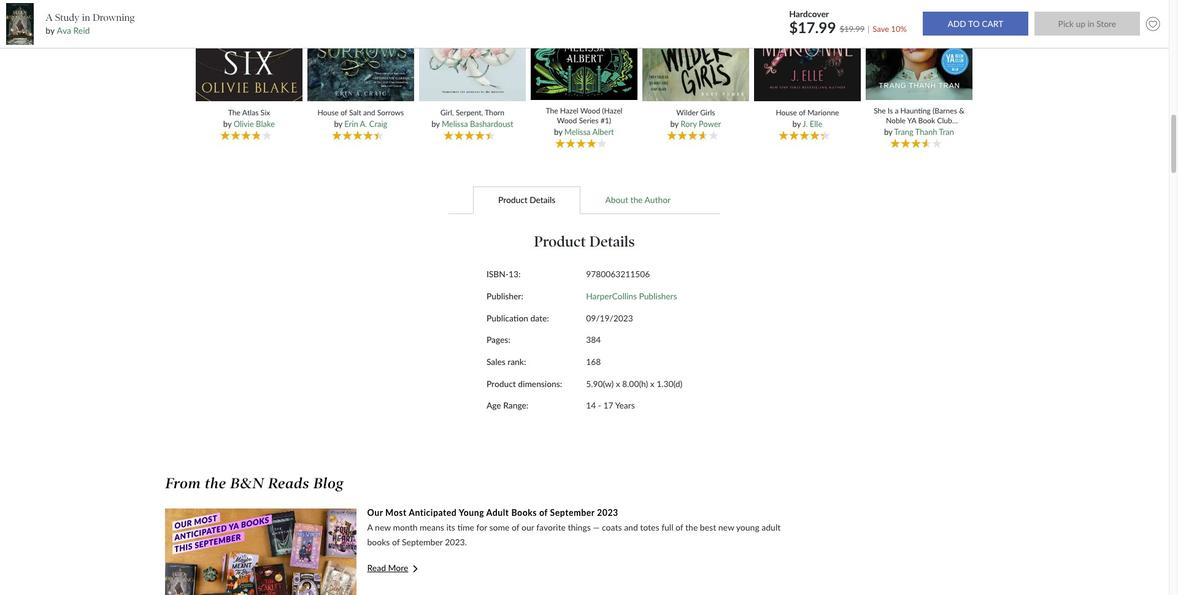 Task type: describe. For each thing, give the bounding box(es) containing it.
pages:
[[487, 335, 510, 345]]

of right full
[[676, 522, 683, 533]]

168
[[586, 357, 601, 367]]

the for b&n reads blog
[[205, 475, 226, 492]]

elle
[[810, 119, 823, 129]]

of inside house of marionne by j. elle
[[799, 108, 806, 117]]

14 - 17 years
[[586, 400, 635, 411]]

0 vertical spatial product
[[498, 195, 528, 205]]

the atlas six image
[[194, 0, 304, 102]]

tran
[[939, 127, 954, 137]]

384
[[586, 335, 601, 345]]

power
[[699, 119, 721, 129]]

albert
[[592, 127, 614, 137]]

rank:
[[508, 357, 526, 367]]

date:
[[531, 313, 549, 323]]

more
[[388, 563, 408, 573]]

edition)
[[907, 125, 932, 134]]

means
[[420, 522, 444, 533]]

our
[[522, 522, 534, 533]]

books
[[511, 508, 537, 518]]

the for wood
[[546, 106, 558, 116]]

house of salt and sorrows element
[[306, 0, 419, 150]]

house for j. elle
[[776, 108, 797, 117]]

books
[[367, 537, 390, 548]]

ava
[[57, 25, 71, 36]]

dimensions:
[[518, 379, 562, 389]]

some
[[489, 522, 510, 533]]

of inside house of salt and sorrows by erin a. craig
[[341, 108, 347, 117]]

product details link
[[473, 186, 580, 214]]

(barnes
[[933, 106, 957, 116]]

she is a haunting (barnes & noble ya book club edition) image
[[864, 0, 975, 100]]

1 new from the left
[[375, 522, 391, 533]]

drowning
[[93, 12, 135, 23]]

our
[[367, 508, 383, 518]]

for
[[477, 522, 487, 533]]

a inside a study in drowning by ava reid
[[46, 12, 53, 23]]

j. elle link
[[803, 119, 823, 129]]

melissa albert link
[[565, 127, 614, 137]]

bashardoust
[[470, 119, 513, 129]]

by inside the hazel wood (hazel wood series #1) by melissa albert
[[554, 127, 562, 137]]

the hazel wood (hazel wood series #1) element
[[529, 0, 642, 150]]

olivie
[[234, 119, 254, 129]]

month
[[393, 522, 418, 533]]

the hazel wood (hazel wood series #1) by melissa albert
[[546, 106, 623, 137]]

the hazel wood (hazel wood series #1) image
[[529, 0, 639, 100]]

harpercollins publishers link
[[586, 291, 677, 301]]

full
[[662, 522, 674, 533]]

girl,
[[440, 108, 454, 117]]

sales rank:
[[487, 357, 526, 367]]

product details inside tab list
[[498, 195, 556, 205]]

the atlas six element
[[194, 0, 307, 150]]

of right books
[[392, 537, 400, 548]]

atlas
[[242, 108, 259, 117]]

trang
[[894, 127, 914, 137]]

1.30(d)
[[657, 379, 683, 389]]

5.90(w) x 8.00(h) x 1.30(d)
[[586, 379, 683, 389]]

author
[[645, 195, 671, 205]]

a study in drowning image
[[6, 3, 34, 45]]

olivie blake link
[[234, 119, 275, 129]]

0 vertical spatial september
[[550, 508, 595, 518]]

and inside house of salt and sorrows by erin a. craig
[[363, 108, 375, 117]]

in
[[82, 12, 90, 23]]

from the b&n reads blog
[[165, 475, 344, 492]]

—
[[593, 522, 600, 533]]

serpent,
[[456, 108, 483, 117]]

2 new from the left
[[719, 522, 734, 533]]

rory power link
[[681, 119, 721, 129]]

adult
[[762, 522, 781, 533]]

trang thanh tran link
[[894, 127, 954, 137]]

add to wishlist image
[[1143, 14, 1163, 34]]

isbn-
[[487, 269, 509, 279]]

house of salt and sorrows image
[[306, 0, 416, 102]]

about the author link
[[580, 186, 696, 214]]

2023
[[597, 508, 618, 518]]

six
[[261, 108, 270, 117]]

noble
[[886, 116, 906, 125]]

rory
[[681, 119, 697, 129]]

1 vertical spatial september
[[402, 537, 443, 548]]

1 horizontal spatial wood
[[580, 106, 600, 116]]

17
[[604, 400, 613, 411]]

$17.99 $19.99
[[789, 18, 865, 36]]

adult
[[486, 508, 509, 518]]

she
[[874, 106, 886, 116]]

melissa inside girl, serpent, thorn by melissa bashardoust
[[442, 119, 468, 129]]

and inside our most anticipated young adult books of september 2023 a new month means its time for some of our favorite things — coats and totes full of the best new young adult books of september 2023.
[[624, 522, 638, 533]]

publication
[[487, 313, 528, 323]]

2 x from the left
[[650, 379, 655, 389]]

range:
[[503, 400, 529, 411]]

by inside a study in drowning by ava reid
[[46, 25, 55, 36]]

by inside house of salt and sorrows by erin a. craig
[[334, 119, 342, 129]]

is
[[888, 106, 893, 116]]

young
[[736, 522, 760, 533]]

wilder girls by rory power
[[670, 108, 721, 129]]

b&n reads blog
[[230, 475, 344, 492]]

isbn-13:
[[487, 269, 521, 279]]

read more
[[367, 563, 408, 573]]

$19.99
[[840, 24, 865, 33]]

thorn
[[485, 108, 504, 117]]

by trang thanh tran
[[884, 127, 954, 137]]

young
[[459, 508, 484, 518]]

house for erin a. craig
[[318, 108, 339, 117]]

sorrows
[[377, 108, 404, 117]]

#1)
[[601, 116, 611, 125]]



Task type: locate. For each thing, give the bounding box(es) containing it.
haunting
[[901, 106, 931, 116]]

totes
[[640, 522, 659, 533]]

0 horizontal spatial house
[[318, 108, 339, 117]]

study
[[55, 12, 79, 23]]

the right about
[[631, 195, 643, 205]]

1 horizontal spatial details
[[590, 233, 635, 251]]

erin a. craig link
[[344, 119, 387, 129]]

09/19/2023
[[586, 313, 633, 323]]

9780063211506
[[586, 269, 650, 279]]

0 vertical spatial product details
[[498, 195, 556, 205]]

1 vertical spatial product details
[[534, 233, 635, 251]]

x
[[616, 379, 620, 389], [650, 379, 655, 389]]

new right best
[[719, 522, 734, 533]]

book
[[918, 116, 935, 125]]

the inside the hazel wood (hazel wood series #1) by melissa albert
[[546, 106, 558, 116]]

coats
[[602, 522, 622, 533]]

girl, serpent, thorn link
[[427, 108, 518, 117]]

most
[[385, 508, 407, 518]]

0 horizontal spatial new
[[375, 522, 391, 533]]

1 house from the left
[[318, 108, 339, 117]]

a study in drowning by ava reid
[[46, 12, 135, 36]]

melissa
[[442, 119, 468, 129], [565, 127, 591, 137]]

1 horizontal spatial september
[[550, 508, 595, 518]]

about
[[605, 195, 628, 205]]

house of marionne element
[[752, 0, 866, 150]]

september up things
[[550, 508, 595, 518]]

1 vertical spatial details
[[590, 233, 635, 251]]

the
[[631, 195, 643, 205], [205, 475, 226, 492], [686, 522, 698, 533]]

a.
[[360, 119, 367, 129]]

None submit
[[923, 12, 1029, 36], [1035, 12, 1140, 36], [923, 12, 1029, 36], [1035, 12, 1140, 36]]

the left best
[[686, 522, 698, 533]]

wilder girls link
[[650, 108, 741, 117]]

details
[[530, 195, 556, 205], [590, 233, 635, 251]]

by left rory on the top right of the page
[[670, 119, 679, 129]]

house inside house of marionne by j. elle
[[776, 108, 797, 117]]

salt
[[349, 108, 361, 117]]

by left ava
[[46, 25, 55, 36]]

1 vertical spatial and
[[624, 522, 638, 533]]

house of salt and sorrows link
[[315, 108, 406, 117]]

product
[[498, 195, 528, 205], [534, 233, 586, 251], [487, 379, 516, 389]]

option containing our most anticipated young adult books of september 2023
[[165, 507, 856, 595]]

the left the hazel
[[546, 106, 558, 116]]

by left olivie
[[223, 119, 232, 129]]

the up olivie
[[228, 108, 241, 117]]

house of marionne by j. elle
[[776, 108, 839, 129]]

wilder girls element
[[641, 0, 754, 150]]

a down our
[[367, 522, 373, 533]]

by inside the atlas six by olivie blake
[[223, 119, 232, 129]]

publishers
[[639, 291, 677, 301]]

x left 8.00(h)
[[616, 379, 620, 389]]

anticipated
[[409, 508, 457, 518]]

ya
[[907, 116, 916, 125]]

1 vertical spatial product
[[534, 233, 586, 251]]

product details inside tab panel
[[534, 233, 635, 251]]

0 horizontal spatial a
[[46, 12, 53, 23]]

best
[[700, 522, 716, 533]]

and up erin a. craig link
[[363, 108, 375, 117]]

the for olivie
[[228, 108, 241, 117]]

0 horizontal spatial the
[[228, 108, 241, 117]]

a inside our most anticipated young adult books of september 2023 a new month means its time for some of our favorite things — coats and totes full of the best new young adult books of september 2023.
[[367, 522, 373, 533]]

by down noble
[[884, 127, 893, 137]]

the for author
[[631, 195, 643, 205]]

1 horizontal spatial a
[[367, 522, 373, 533]]

of left 'salt'
[[341, 108, 347, 117]]

new
[[375, 522, 391, 533], [719, 522, 734, 533]]

harpercollins
[[586, 291, 637, 301]]

2 horizontal spatial the
[[686, 522, 698, 533]]

harpercollins publishers
[[586, 291, 677, 301]]

of up j.
[[799, 108, 806, 117]]

the atlas six by olivie blake
[[223, 108, 275, 129]]

house inside house of salt and sorrows by erin a. craig
[[318, 108, 339, 117]]

house of marionne image
[[752, 0, 863, 102]]

girl, serpent, thorn by melissa bashardoust
[[432, 108, 513, 129]]

melissa bashardoust link
[[442, 119, 513, 129]]

the atlas six link
[[204, 108, 295, 117]]

by
[[46, 25, 55, 36], [223, 119, 232, 129], [334, 119, 342, 129], [432, 119, 440, 129], [670, 119, 679, 129], [793, 119, 801, 129], [554, 127, 562, 137], [884, 127, 893, 137]]

she is a haunting (barnes & noble ya book club edition) element
[[864, 0, 978, 150]]

melissa down series
[[565, 127, 591, 137]]

she is a haunting (barnes & noble ya book club edition)
[[874, 106, 965, 134]]

by inside house of marionne by j. elle
[[793, 119, 801, 129]]

thanh
[[915, 127, 937, 137]]

by down the hazel
[[554, 127, 562, 137]]

13:
[[509, 269, 521, 279]]

house of marionne link
[[762, 108, 853, 117]]

2 vertical spatial the
[[686, 522, 698, 533]]

september down means
[[402, 537, 443, 548]]

wood down the hazel
[[557, 116, 577, 125]]

by inside she is a haunting (barnes & noble ya book club edition) element
[[884, 127, 893, 137]]

new up books
[[375, 522, 391, 533]]

of
[[341, 108, 347, 117], [799, 108, 806, 117], [539, 508, 548, 518], [512, 522, 519, 533], [676, 522, 683, 533], [392, 537, 400, 548]]

girls
[[700, 108, 715, 117]]

of up favorite
[[539, 508, 548, 518]]

publication date:
[[487, 313, 549, 323]]

read more link
[[367, 563, 852, 573]]

a left 'study'
[[46, 12, 53, 23]]

our most anticipated young adult books of september 2023 link
[[367, 507, 618, 519]]

by left j.
[[793, 119, 801, 129]]

girl, serpent, thorn image
[[417, 0, 528, 102]]

craig
[[369, 119, 387, 129]]

our most anticipated young adult books of september 2023 image
[[165, 509, 357, 595]]

melissa inside the hazel wood (hazel wood series #1) by melissa albert
[[565, 127, 591, 137]]

publisher:
[[487, 291, 523, 301]]

0 horizontal spatial and
[[363, 108, 375, 117]]

0 vertical spatial and
[[363, 108, 375, 117]]

of left our
[[512, 522, 519, 533]]

$17.99
[[789, 18, 836, 36]]

ava reid link
[[57, 25, 90, 36]]

5.90(w)
[[586, 379, 614, 389]]

tab list containing product details
[[172, 186, 998, 214]]

tab list
[[172, 186, 998, 214]]

wood up series
[[580, 106, 600, 116]]

and
[[363, 108, 375, 117], [624, 522, 638, 533]]

0 vertical spatial a
[[46, 12, 53, 23]]

time
[[457, 522, 474, 533]]

and left totes
[[624, 522, 638, 533]]

by left erin
[[334, 119, 342, 129]]

0 vertical spatial the
[[631, 195, 643, 205]]

girl, serpent, thorn element
[[417, 0, 531, 150]]

our most anticipated young adult books of september 2023 a new month means its time for some of our favorite things — coats and totes full of the best new young adult books of september 2023.
[[367, 508, 781, 548]]

&
[[959, 106, 965, 116]]

0 horizontal spatial september
[[402, 537, 443, 548]]

by inside the wilder girls by rory power
[[670, 119, 679, 129]]

wilder girls image
[[641, 0, 751, 102]]

1 horizontal spatial and
[[624, 522, 638, 533]]

1 horizontal spatial new
[[719, 522, 734, 533]]

0 horizontal spatial melissa
[[442, 119, 468, 129]]

by down girl, serpent, thorn link
[[432, 119, 440, 129]]

from
[[165, 475, 201, 492]]

1 vertical spatial a
[[367, 522, 373, 533]]

1 horizontal spatial x
[[650, 379, 655, 389]]

0 horizontal spatial the
[[205, 475, 226, 492]]

house of salt and sorrows by erin a. craig
[[318, 108, 404, 129]]

the hazel wood (hazel wood series #1) link
[[539, 106, 630, 125]]

2 house from the left
[[776, 108, 797, 117]]

0 horizontal spatial x
[[616, 379, 620, 389]]

-
[[598, 400, 601, 411]]

2023.
[[445, 537, 467, 548]]

by inside girl, serpent, thorn by melissa bashardoust
[[432, 119, 440, 129]]

1 horizontal spatial the
[[546, 106, 558, 116]]

september
[[550, 508, 595, 518], [402, 537, 443, 548]]

reid
[[73, 25, 90, 36]]

0 horizontal spatial wood
[[557, 116, 577, 125]]

save 10%
[[873, 24, 907, 33]]

1 horizontal spatial melissa
[[565, 127, 591, 137]]

age
[[487, 400, 501, 411]]

marionne
[[808, 108, 839, 117]]

the inside the atlas six by olivie blake
[[228, 108, 241, 117]]

2 vertical spatial product
[[487, 379, 516, 389]]

1 vertical spatial the
[[205, 475, 226, 492]]

wilder
[[676, 108, 698, 117]]

0 vertical spatial details
[[530, 195, 556, 205]]

option
[[165, 507, 856, 595]]

the right from
[[205, 475, 226, 492]]

details inside tab panel
[[590, 233, 635, 251]]

8.00(h)
[[622, 379, 648, 389]]

a
[[895, 106, 899, 116]]

1 horizontal spatial house
[[776, 108, 797, 117]]

1 horizontal spatial the
[[631, 195, 643, 205]]

0 horizontal spatial details
[[530, 195, 556, 205]]

(hazel
[[602, 106, 623, 116]]

club
[[937, 116, 952, 125]]

product details tab panel
[[370, 214, 799, 441]]

read
[[367, 563, 386, 573]]

the inside our most anticipated young adult books of september 2023 a new month means its time for some of our favorite things — coats and totes full of the best new young adult books of september 2023.
[[686, 522, 698, 533]]

x left 1.30(d)
[[650, 379, 655, 389]]

its
[[446, 522, 455, 533]]

1 x from the left
[[616, 379, 620, 389]]

melissa down girl, on the left of page
[[442, 119, 468, 129]]



Task type: vqa. For each thing, say whether or not it's contained in the screenshot.
field
no



